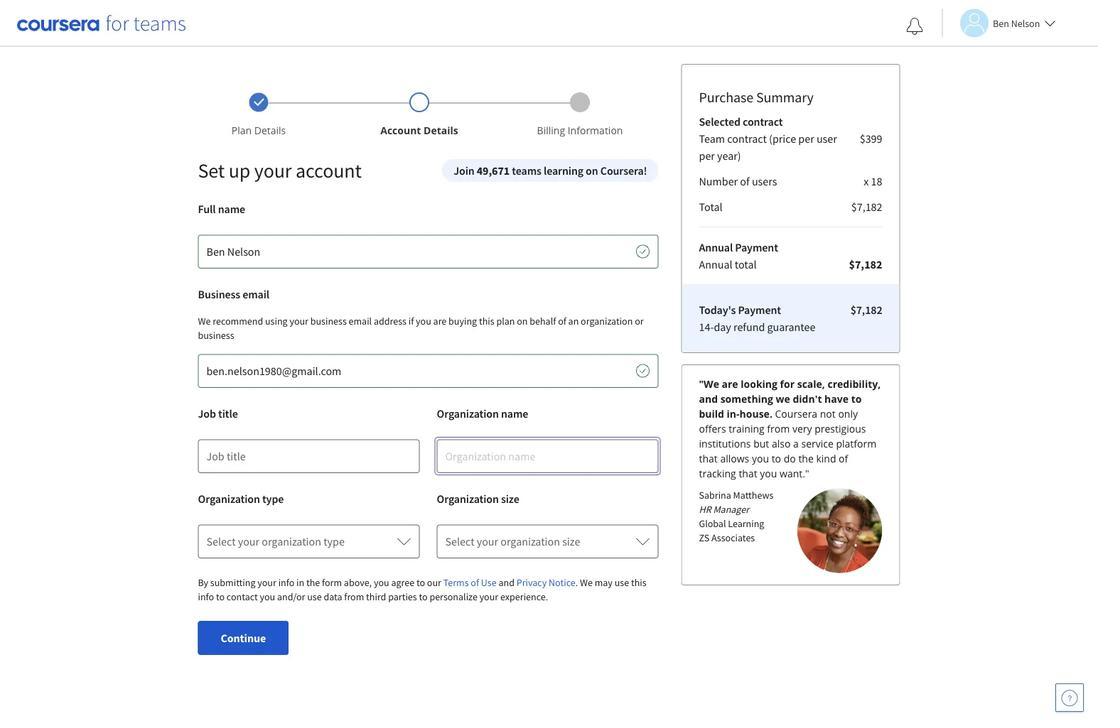Task type: locate. For each thing, give the bounding box(es) containing it.
submitting
[[210, 577, 256, 589]]

1 vertical spatial name
[[501, 407, 528, 421]]

1 horizontal spatial this
[[631, 577, 647, 589]]

type inside popup button
[[324, 535, 345, 549]]

sabrina matthews hr manager global learning zs associates
[[699, 489, 774, 545]]

to down credibility,
[[851, 392, 862, 406]]

we inside . we may use this info to contact you and/or use data from third parties to personalize your experience.
[[580, 577, 593, 589]]

you inside the we recommend using your business email address if you are buying this plan on behalf of an organization or business
[[416, 315, 431, 328]]

business
[[311, 315, 347, 328], [198, 329, 234, 342]]

we recommend using your business email address if you are buying this plan on behalf of an organization or business
[[198, 315, 644, 342]]

1 vertical spatial on
[[517, 315, 528, 328]]

2 horizontal spatial organization
[[581, 315, 633, 328]]

up
[[229, 158, 250, 183]]

solid check image
[[249, 92, 269, 112]]

1 select from the left
[[207, 535, 236, 549]]

2 select from the left
[[445, 535, 475, 549]]

0 vertical spatial contract
[[743, 114, 783, 129]]

show notifications image
[[906, 18, 924, 35]]

per left user
[[799, 132, 815, 146]]

you for . we may use this info to contact you and/or use data from third parties to personalize your experience.
[[260, 591, 275, 604]]

1 vertical spatial $7,182
[[849, 257, 883, 272]]

job
[[198, 407, 216, 421]]

select your organization type
[[207, 535, 345, 549]]

1 vertical spatial this
[[631, 577, 647, 589]]

annual for annual payment
[[699, 240, 733, 255]]

business down recommend
[[198, 329, 234, 342]]

1 horizontal spatial per
[[799, 132, 815, 146]]

this inside . we may use this info to contact you and/or use data from third parties to personalize your experience.
[[631, 577, 647, 589]]

type up "select your organization type"
[[262, 492, 284, 506]]

1 vertical spatial type
[[324, 535, 345, 549]]

select your organization size
[[445, 535, 580, 549]]

the right do
[[799, 452, 814, 466]]

learning
[[544, 164, 584, 178]]

we
[[198, 315, 211, 328], [580, 577, 593, 589]]

organization for organization type
[[198, 492, 260, 506]]

your down organization type
[[238, 535, 260, 549]]

1 horizontal spatial name
[[501, 407, 528, 421]]

details
[[254, 124, 286, 137], [424, 124, 458, 137]]

per down team
[[699, 149, 715, 163]]

2 vertical spatial $7,182
[[851, 303, 883, 317]]

1 vertical spatial are
[[722, 378, 738, 391]]

annual up annual total
[[699, 240, 733, 255]]

matthews
[[733, 489, 774, 502]]

refund
[[734, 320, 765, 334]]

2 details from the left
[[424, 124, 458, 137]]

0 horizontal spatial select
[[207, 535, 236, 549]]

are left buying
[[433, 315, 447, 328]]

1 vertical spatial size
[[562, 535, 580, 549]]

something
[[721, 392, 773, 406]]

1 horizontal spatial on
[[586, 164, 598, 178]]

name right the full
[[218, 202, 245, 216]]

we
[[776, 392, 790, 406]]

didn't
[[793, 392, 822, 406]]

account
[[296, 158, 362, 183]]

sabrina
[[699, 489, 731, 502]]

coursera
[[775, 407, 818, 421]]

privacy notice link
[[517, 577, 576, 589]]

but
[[754, 437, 769, 451]]

from up also at the right of the page
[[767, 422, 790, 436]]

0 vertical spatial the
[[799, 452, 814, 466]]

details right account
[[424, 124, 458, 137]]

0 horizontal spatial size
[[501, 492, 519, 506]]

of
[[740, 174, 750, 188], [558, 315, 566, 328], [839, 452, 848, 466], [471, 577, 479, 589]]

type up form
[[324, 535, 345, 549]]

total
[[699, 200, 723, 214]]

experience.
[[500, 591, 548, 604]]

team
[[699, 132, 725, 146]]

agree
[[391, 577, 415, 589]]

team contract (price per user per year)
[[699, 132, 837, 163]]

payment up 14-day refund guarantee
[[738, 303, 781, 317]]

size up .
[[562, 535, 580, 549]]

0 vertical spatial on
[[586, 164, 598, 178]]

you for by submitting your info in the form above, you agree to our terms of use and privacy notice
[[374, 577, 389, 589]]

of inside the we recommend using your business email address if you are buying this plan on behalf of an organization or business
[[558, 315, 566, 328]]

summary
[[756, 89, 814, 106]]

annual total
[[699, 257, 757, 272]]

your inside the we recommend using your business email address if you are buying this plan on behalf of an organization or business
[[290, 315, 309, 328]]

and/or
[[277, 591, 305, 604]]

2 annual from the top
[[699, 257, 733, 272]]

payment up the total
[[735, 240, 778, 255]]

you up the third
[[374, 577, 389, 589]]

0 vertical spatial per
[[799, 132, 815, 146]]

of right kind
[[839, 452, 848, 466]]

organization for select your organization type
[[262, 535, 321, 549]]

your right using
[[290, 315, 309, 328]]

account
[[381, 124, 421, 137]]

1 vertical spatial and
[[499, 577, 515, 589]]

1 vertical spatial the
[[306, 577, 320, 589]]

organization for organization name
[[437, 407, 499, 421]]

1 horizontal spatial from
[[767, 422, 790, 436]]

0 vertical spatial annual
[[699, 240, 733, 255]]

day
[[714, 320, 731, 334]]

1 vertical spatial we
[[580, 577, 593, 589]]

using
[[265, 315, 288, 328]]

use
[[481, 577, 497, 589]]

name up organization name 'text box'
[[501, 407, 528, 421]]

today's payment
[[699, 303, 781, 317]]

details right plan
[[254, 124, 286, 137]]

kind
[[816, 452, 836, 466]]

1 vertical spatial contract
[[727, 132, 767, 146]]

to inside "we are looking for scale, credibility, and something we didn't have to build in-house.
[[851, 392, 862, 406]]

0 horizontal spatial per
[[699, 149, 715, 163]]

0 vertical spatial this
[[479, 315, 495, 328]]

1 horizontal spatial select
[[445, 535, 475, 549]]

1 horizontal spatial use
[[615, 577, 629, 589]]

Organization name text field
[[437, 439, 659, 473]]

payment
[[735, 240, 778, 255], [738, 303, 781, 317]]

and down "we
[[699, 392, 718, 406]]

this left plan
[[479, 315, 495, 328]]

are inside "we are looking for scale, credibility, and something we didn't have to build in-house.
[[722, 378, 738, 391]]

use right may
[[615, 577, 629, 589]]

0 vertical spatial name
[[218, 202, 245, 216]]

help center image
[[1061, 690, 1078, 707]]

have
[[825, 392, 849, 406]]

0 vertical spatial and
[[699, 392, 718, 406]]

credibility,
[[828, 378, 881, 391]]

this right may
[[631, 577, 647, 589]]

you right if
[[416, 315, 431, 328]]

to left do
[[772, 452, 781, 466]]

year)
[[717, 149, 741, 163]]

1 horizontal spatial details
[[424, 124, 458, 137]]

plan
[[232, 124, 252, 137]]

1 horizontal spatial size
[[562, 535, 580, 549]]

email left address
[[349, 315, 372, 328]]

contract for team
[[727, 132, 767, 146]]

per
[[799, 132, 815, 146], [699, 149, 715, 163]]

organization name
[[437, 407, 528, 421]]

1 vertical spatial annual
[[699, 257, 733, 272]]

organization up privacy
[[501, 535, 560, 549]]

select for select your organization size
[[445, 535, 475, 549]]

info left the in
[[278, 577, 295, 589]]

0 horizontal spatial details
[[254, 124, 286, 137]]

0 vertical spatial email
[[243, 287, 270, 301]]

from down above,
[[344, 591, 364, 604]]

0 horizontal spatial this
[[479, 315, 495, 328]]

purchase
[[699, 89, 754, 106]]

use left the data
[[307, 591, 322, 604]]

contract
[[743, 114, 783, 129], [727, 132, 767, 146]]

1 horizontal spatial type
[[324, 535, 345, 549]]

0 vertical spatial are
[[433, 315, 447, 328]]

organization up select your organization size
[[437, 492, 499, 506]]

0 vertical spatial business
[[311, 315, 347, 328]]

organization up the in
[[262, 535, 321, 549]]

0 vertical spatial payment
[[735, 240, 778, 255]]

the right the in
[[306, 577, 320, 589]]

1 vertical spatial payment
[[738, 303, 781, 317]]

on right the learning on the top
[[586, 164, 598, 178]]

payment for today's payment
[[738, 303, 781, 317]]

organization for select your organization size
[[501, 535, 560, 549]]

your up use
[[477, 535, 498, 549]]

looking
[[741, 378, 778, 391]]

1 horizontal spatial the
[[799, 452, 814, 466]]

0 horizontal spatial the
[[306, 577, 320, 589]]

of left users
[[740, 174, 750, 188]]

terms of use link
[[443, 577, 497, 589]]

0 vertical spatial we
[[198, 315, 211, 328]]

0 horizontal spatial from
[[344, 591, 364, 604]]

organization inside the we recommend using your business email address if you are buying this plan on behalf of an organization or business
[[581, 315, 633, 328]]

1 vertical spatial that
[[739, 467, 758, 481]]

size up select your organization size
[[501, 492, 519, 506]]

1 horizontal spatial that
[[739, 467, 758, 481]]

0 horizontal spatial on
[[517, 315, 528, 328]]

set up your account
[[198, 158, 362, 183]]

1 horizontal spatial organization
[[501, 535, 560, 549]]

we right .
[[580, 577, 593, 589]]

1 vertical spatial email
[[349, 315, 372, 328]]

1 details from the left
[[254, 124, 286, 137]]

0 horizontal spatial we
[[198, 315, 211, 328]]

contract inside the team contract (price per user per year)
[[727, 132, 767, 146]]

billing information
[[537, 124, 623, 137]]

1 horizontal spatial business
[[311, 315, 347, 328]]

annual down 'annual payment' at the top right of the page
[[699, 257, 733, 272]]

1 vertical spatial info
[[198, 591, 214, 604]]

0 horizontal spatial info
[[198, 591, 214, 604]]

0 horizontal spatial and
[[499, 577, 515, 589]]

your inside select your organization size popup button
[[477, 535, 498, 549]]

of left the an
[[558, 315, 566, 328]]

and right use
[[499, 577, 515, 589]]

0 horizontal spatial organization
[[262, 535, 321, 549]]

hr
[[699, 503, 711, 516]]

terms
[[443, 577, 469, 589]]

x
[[864, 174, 869, 188]]

you left and/or
[[260, 591, 275, 604]]

are right "we
[[722, 378, 738, 391]]

contract down "purchase summary"
[[743, 114, 783, 129]]

1 horizontal spatial we
[[580, 577, 593, 589]]

0 vertical spatial that
[[699, 452, 718, 466]]

that up tracking
[[699, 452, 718, 466]]

you for we recommend using your business email address if you are buying this plan on behalf of an organization or business
[[416, 315, 431, 328]]

coursera not only offers training from very prestigious institutions but also a service         platform that allows you to do the kind of tracking that you want."
[[699, 407, 877, 481]]

info inside . we may use this info to contact you and/or use data from third parties to personalize your experience.
[[198, 591, 214, 604]]

contact
[[227, 591, 258, 604]]

type
[[262, 492, 284, 506], [324, 535, 345, 549]]

0 horizontal spatial name
[[218, 202, 245, 216]]

1 horizontal spatial and
[[699, 392, 718, 406]]

organization up "select your organization type"
[[198, 492, 260, 506]]

. we may use this info to contact you and/or use data from third parties to personalize your experience.
[[198, 577, 647, 604]]

organization
[[437, 407, 499, 421], [198, 492, 260, 506], [437, 492, 499, 506]]

recommend
[[213, 315, 263, 328]]

selected contract
[[699, 114, 783, 129]]

name for organization name
[[501, 407, 528, 421]]

buying
[[449, 315, 477, 328]]

1 annual from the top
[[699, 240, 733, 255]]

we down business
[[198, 315, 211, 328]]

1 horizontal spatial are
[[722, 378, 738, 391]]

organization for organization size
[[437, 492, 499, 506]]

you inside . we may use this info to contact you and/or use data from third parties to personalize your experience.
[[260, 591, 275, 604]]

0 vertical spatial size
[[501, 492, 519, 506]]

1 horizontal spatial email
[[349, 315, 372, 328]]

coursera!
[[601, 164, 647, 178]]

0 horizontal spatial are
[[433, 315, 447, 328]]

organization left or
[[581, 315, 633, 328]]

on
[[586, 164, 598, 178], [517, 315, 528, 328]]

details for account details
[[424, 124, 458, 137]]

on right plan
[[517, 315, 528, 328]]

email up recommend
[[243, 287, 270, 301]]

size inside popup button
[[562, 535, 580, 549]]

organization down business email "text box"
[[437, 407, 499, 421]]

select up terms
[[445, 535, 475, 549]]

to left our
[[417, 577, 425, 589]]

0 vertical spatial from
[[767, 422, 790, 436]]

0 horizontal spatial that
[[699, 452, 718, 466]]

want."
[[780, 467, 809, 481]]

select up submitting
[[207, 535, 236, 549]]

annual payment
[[699, 240, 778, 255]]

1 vertical spatial from
[[344, 591, 364, 604]]

offers
[[699, 422, 726, 436]]

business right using
[[311, 315, 347, 328]]

platform
[[836, 437, 877, 451]]

1 horizontal spatial info
[[278, 577, 295, 589]]

annual
[[699, 240, 733, 255], [699, 257, 733, 272]]

your
[[254, 158, 292, 183], [290, 315, 309, 328], [238, 535, 260, 549], [477, 535, 498, 549], [258, 577, 276, 589], [480, 591, 498, 604]]

1 vertical spatial use
[[307, 591, 322, 604]]

info
[[278, 577, 295, 589], [198, 591, 214, 604]]

$7,182 for payment
[[851, 303, 883, 317]]

1 vertical spatial business
[[198, 329, 234, 342]]

third
[[366, 591, 386, 604]]

contract down selected contract
[[727, 132, 767, 146]]

info down the by
[[198, 591, 214, 604]]

your down use
[[480, 591, 498, 604]]

annual for annual total
[[699, 257, 733, 272]]

plan details
[[232, 124, 286, 137]]

that down allows
[[739, 467, 758, 481]]

build
[[699, 407, 724, 421]]

0 vertical spatial type
[[262, 492, 284, 506]]

continue
[[221, 631, 266, 646]]



Task type: describe. For each thing, give the bounding box(es) containing it.
sabrina matthews image
[[797, 488, 883, 574]]

if
[[409, 315, 414, 328]]

Business email text field
[[198, 354, 636, 388]]

associates
[[712, 532, 755, 545]]

business email
[[198, 287, 270, 301]]

select your organization type button
[[198, 525, 420, 559]]

0 vertical spatial $7,182
[[852, 200, 883, 214]]

learning
[[728, 518, 765, 530]]

data
[[324, 591, 342, 604]]

select for select your organization type
[[207, 535, 236, 549]]

organization type
[[198, 492, 284, 506]]

contract for selected
[[743, 114, 783, 129]]

allows
[[720, 452, 750, 466]]

0 horizontal spatial type
[[262, 492, 284, 506]]

0 vertical spatial use
[[615, 577, 629, 589]]

scale,
[[797, 378, 825, 391]]

we inside the we recommend using your business email address if you are buying this plan on behalf of an organization or business
[[198, 315, 211, 328]]

job title
[[198, 407, 238, 421]]

to down submitting
[[216, 591, 225, 604]]

your inside . we may use this info to contact you and/or use data from third parties to personalize your experience.
[[480, 591, 498, 604]]

join 49,671 teams learning on coursera!
[[454, 164, 647, 178]]

number of users
[[699, 174, 777, 188]]

may
[[595, 577, 613, 589]]

privacy
[[517, 577, 547, 589]]

title
[[218, 407, 238, 421]]

zs
[[699, 532, 710, 545]]

also
[[772, 437, 791, 451]]

ben nelson button
[[942, 9, 1056, 37]]

full
[[198, 202, 216, 216]]

in-
[[727, 407, 740, 421]]

1 vertical spatial per
[[699, 149, 715, 163]]

total
[[735, 257, 757, 272]]

14-
[[699, 320, 714, 334]]

.
[[576, 577, 578, 589]]

for
[[780, 378, 795, 391]]

you left want."
[[760, 467, 777, 481]]

ben
[[993, 17, 1009, 30]]

information
[[568, 124, 623, 137]]

ben nelson
[[993, 17, 1040, 30]]

0 horizontal spatial use
[[307, 591, 322, 604]]

from inside coursera not only offers training from very prestigious institutions but also a service         platform that allows you to do the kind of tracking that you want."
[[767, 422, 790, 436]]

details for plan details
[[254, 124, 286, 137]]

your up contact
[[258, 577, 276, 589]]

institutions
[[699, 437, 751, 451]]

your inside select your organization type popup button
[[238, 535, 260, 549]]

14-day refund guarantee
[[699, 320, 816, 334]]

0 horizontal spatial email
[[243, 287, 270, 301]]

this inside the we recommend using your business email address if you are buying this plan on behalf of an organization or business
[[479, 315, 495, 328]]

guarantee
[[767, 320, 816, 334]]

select your organization size button
[[437, 525, 659, 559]]

email inside the we recommend using your business email address if you are buying this plan on behalf of an organization or business
[[349, 315, 372, 328]]

form
[[322, 577, 342, 589]]

$399
[[860, 132, 883, 146]]

an
[[568, 315, 579, 328]]

Job title text field
[[198, 439, 420, 473]]

notice
[[549, 577, 576, 589]]

continue button
[[198, 621, 289, 655]]

organization size
[[437, 492, 519, 506]]

Full name text field
[[198, 235, 636, 269]]

of left use
[[471, 577, 479, 589]]

"we
[[699, 378, 719, 391]]

"we are looking for scale, credibility, and something we didn't have to build in-house.
[[699, 378, 881, 421]]

service
[[802, 437, 834, 451]]

global
[[699, 518, 726, 530]]

house.
[[740, 407, 773, 421]]

prestigious
[[815, 422, 866, 436]]

0 vertical spatial info
[[278, 577, 295, 589]]

to inside coursera not only offers training from very prestigious institutions but also a service         platform that allows you to do the kind of tracking that you want."
[[772, 452, 781, 466]]

to down our
[[419, 591, 428, 604]]

by submitting your info in the form above, you agree to our terms of use and privacy notice
[[198, 577, 576, 589]]

nelson
[[1011, 17, 1040, 30]]

today's
[[699, 303, 736, 317]]

0 horizontal spatial business
[[198, 329, 234, 342]]

business
[[198, 287, 240, 301]]

x 18
[[864, 174, 883, 188]]

by
[[198, 577, 208, 589]]

above,
[[344, 577, 372, 589]]

$7,182 for total
[[849, 257, 883, 272]]

very
[[793, 422, 812, 436]]

from inside . we may use this info to contact you and/or use data from third parties to personalize your experience.
[[344, 591, 364, 604]]

(price
[[769, 132, 796, 146]]

plan
[[497, 315, 515, 328]]

name for full name
[[218, 202, 245, 216]]

on inside the we recommend using your business email address if you are buying this plan on behalf of an organization or business
[[517, 315, 528, 328]]

18
[[871, 174, 883, 188]]

parties
[[388, 591, 417, 604]]

number
[[699, 174, 738, 188]]

and inside "we are looking for scale, credibility, and something we didn't have to build in-house.
[[699, 392, 718, 406]]

coursera image
[[17, 12, 186, 34]]

users
[[752, 174, 777, 188]]

address
[[374, 315, 407, 328]]

payment for annual payment
[[735, 240, 778, 255]]

user
[[817, 132, 837, 146]]

behalf
[[530, 315, 556, 328]]

you down but
[[752, 452, 769, 466]]

49,671
[[477, 164, 510, 178]]

full name
[[198, 202, 245, 216]]

in
[[297, 577, 304, 589]]

your right the up
[[254, 158, 292, 183]]

billing
[[537, 124, 565, 137]]

of inside coursera not only offers training from very prestigious institutions but also a service         platform that allows you to do the kind of tracking that you want."
[[839, 452, 848, 466]]

or
[[635, 315, 644, 328]]

are inside the we recommend using your business email address if you are buying this plan on behalf of an organization or business
[[433, 315, 447, 328]]

the inside coursera not only offers training from very prestigious institutions but also a service         platform that allows you to do the kind of tracking that you want."
[[799, 452, 814, 466]]

purchase summary
[[699, 89, 814, 106]]

manager
[[713, 503, 749, 516]]



Task type: vqa. For each thing, say whether or not it's contained in the screenshot.
"Introduction"
no



